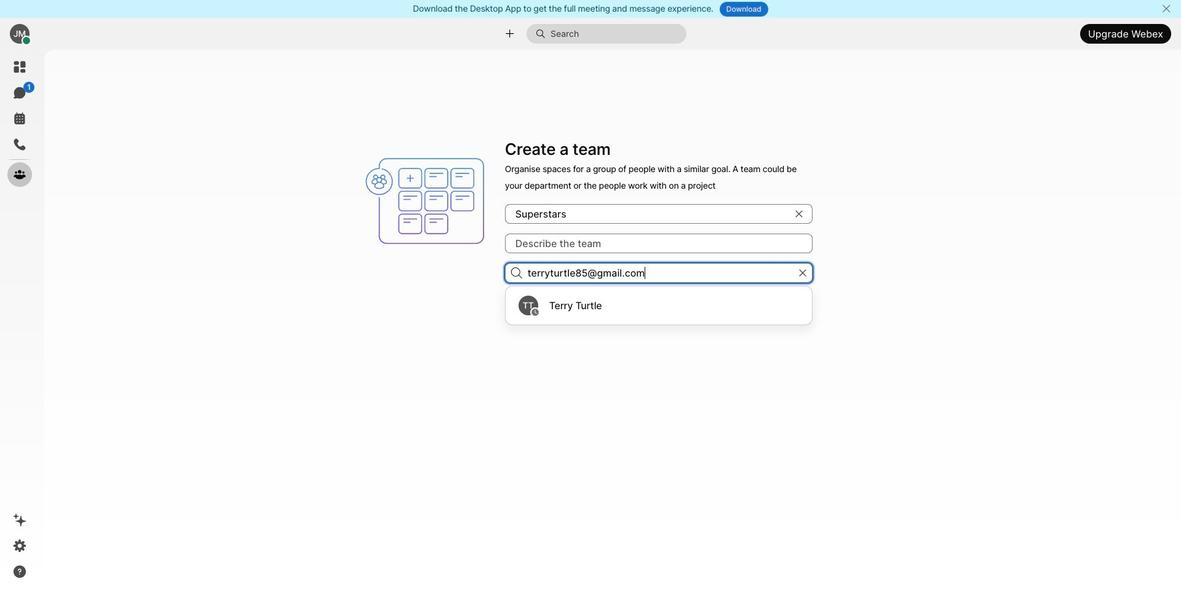 Task type: locate. For each thing, give the bounding box(es) containing it.
cancel_16 image
[[1162, 4, 1172, 14]]

navigation
[[0, 50, 39, 596]]

webex tab list
[[7, 55, 34, 187]]



Task type: describe. For each thing, give the bounding box(es) containing it.
terry turtle list item
[[509, 290, 809, 322]]

search_18 image
[[511, 268, 522, 279]]

Name the team (required) text field
[[505, 204, 813, 224]]

create a team image
[[360, 136, 498, 267]]

Describe the team text field
[[505, 234, 813, 254]]

Add people by name or email text field
[[505, 263, 813, 283]]



Task type: vqa. For each thing, say whether or not it's contained in the screenshot.
navigation
yes



